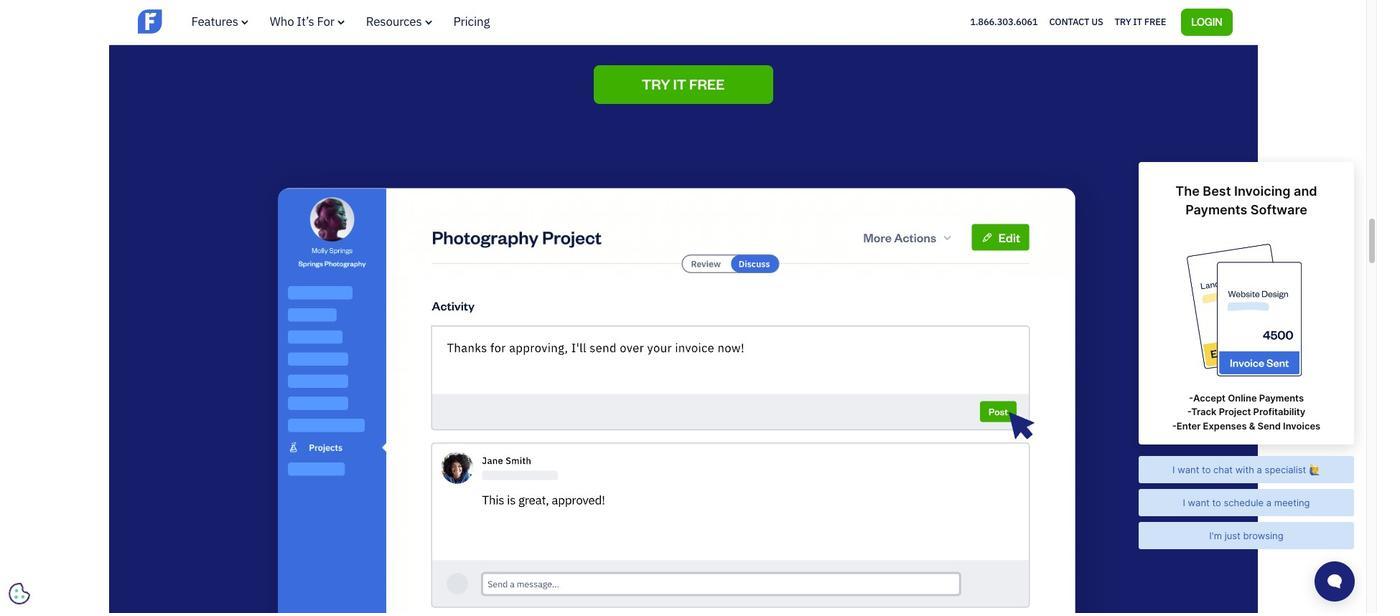 Task type: locate. For each thing, give the bounding box(es) containing it.
it
[[673, 75, 687, 93]]

login
[[1191, 15, 1222, 28]]

login link
[[1181, 8, 1233, 36]]

resources link
[[366, 14, 432, 29]]

resources
[[366, 14, 422, 29]]

try it free link
[[593, 65, 773, 104]]

free
[[689, 75, 725, 93]]

for
[[317, 14, 334, 29]]

try it free
[[1115, 16, 1166, 28]]

who it's for
[[270, 14, 334, 29]]

who
[[270, 14, 294, 29]]

freshbooks logo image
[[138, 8, 249, 35]]

pricing
[[454, 14, 490, 29]]

1.866.303.6061 link
[[970, 16, 1038, 28]]



Task type: vqa. For each thing, say whether or not it's contained in the screenshot.
Identified as persons wit
no



Task type: describe. For each thing, give the bounding box(es) containing it.
who it's for link
[[270, 14, 344, 29]]

cookie consent banner dialog
[[11, 437, 226, 603]]

it's
[[297, 14, 314, 29]]

features
[[191, 14, 238, 29]]

try
[[642, 75, 670, 93]]

cookie preferences image
[[9, 584, 30, 605]]

pricing link
[[454, 14, 490, 29]]

try it free
[[642, 75, 725, 93]]

it
[[1133, 16, 1142, 28]]

1.866.303.6061
[[970, 16, 1038, 28]]

try
[[1115, 16, 1131, 28]]

contact
[[1049, 16, 1090, 28]]

contact us link
[[1049, 13, 1103, 31]]

us
[[1092, 16, 1103, 28]]

contact us
[[1049, 16, 1103, 28]]

free
[[1144, 16, 1166, 28]]

try it free link
[[1115, 13, 1166, 31]]

features link
[[191, 14, 248, 29]]



